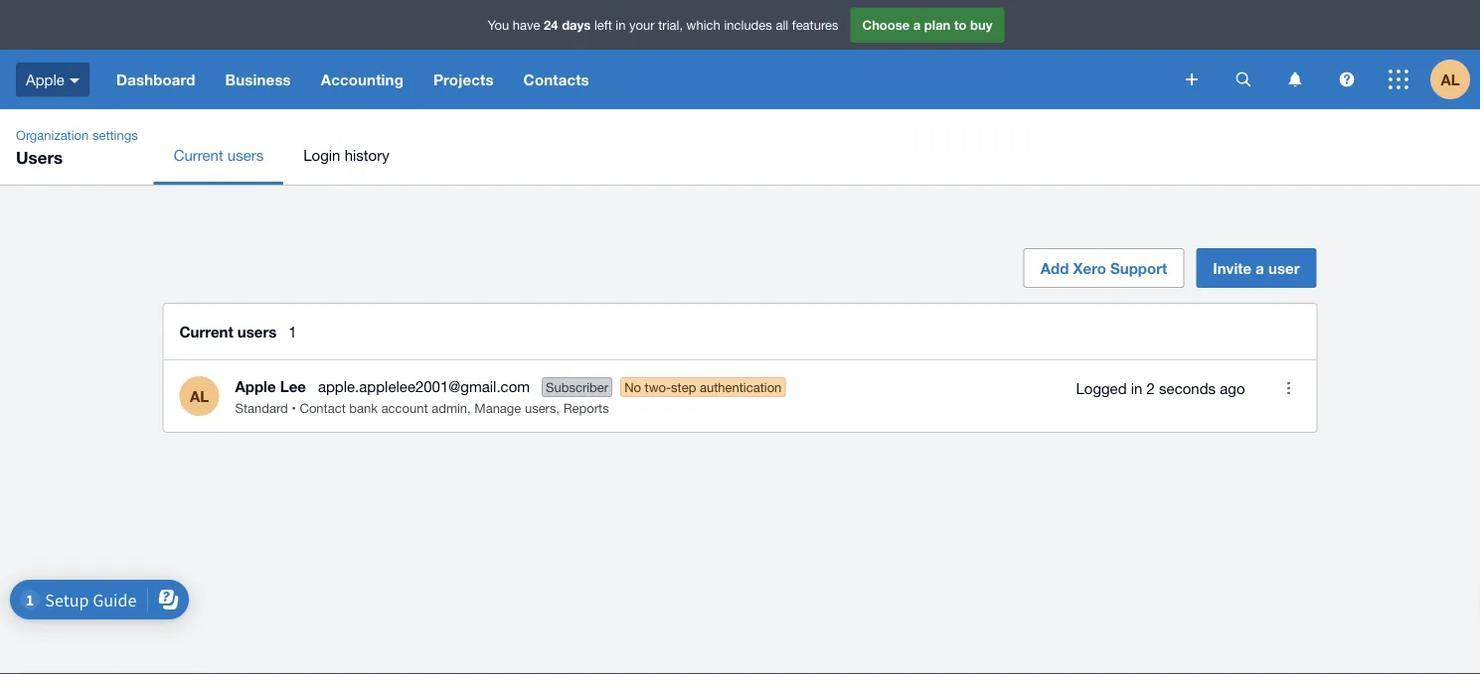 Task type: locate. For each thing, give the bounding box(es) containing it.
ago
[[1220, 380, 1245, 397]]

in right left
[[616, 17, 626, 33]]

more options image
[[1269, 369, 1309, 409]]

1 vertical spatial current
[[179, 323, 233, 341]]

you have 24 days left in your trial, which includes all features
[[488, 17, 839, 33]]

1 horizontal spatial a
[[1256, 259, 1264, 277]]

standard
[[235, 401, 288, 416]]

1 , from the left
[[467, 401, 471, 416]]

users
[[16, 147, 63, 167]]

apple lee
[[235, 378, 306, 396]]

al button
[[1431, 50, 1480, 109]]

1 horizontal spatial svg image
[[1289, 72, 1302, 87]]

navigation inside banner
[[101, 50, 1172, 109]]

a for choose
[[913, 17, 921, 33]]

1 horizontal spatial al
[[1441, 71, 1460, 88]]

a left user at the top right of the page
[[1256, 259, 1264, 277]]

user
[[1269, 259, 1300, 277]]

users down 'subscriber'
[[525, 401, 556, 416]]

current
[[174, 146, 223, 164], [179, 323, 233, 341]]

manage
[[475, 401, 521, 416]]

menu
[[154, 125, 1480, 185]]

in left 2
[[1131, 380, 1143, 397]]

apple
[[26, 71, 65, 88], [235, 378, 276, 396]]

banner containing dashboard
[[0, 0, 1480, 109]]

0 vertical spatial al
[[1441, 71, 1460, 88]]

add xero support button
[[1024, 249, 1184, 288]]

add xero support
[[1041, 259, 1167, 277]]

,
[[467, 401, 471, 416], [556, 401, 560, 416]]

current down dashboard link
[[174, 146, 223, 164]]

login history link
[[284, 125, 409, 185]]

1 horizontal spatial ,
[[556, 401, 560, 416]]

banner
[[0, 0, 1480, 109]]

buy
[[970, 17, 993, 33]]

0 vertical spatial in
[[616, 17, 626, 33]]

bank
[[349, 401, 378, 416]]

users down business "popup button"
[[227, 146, 264, 164]]

1 vertical spatial in
[[1131, 380, 1143, 397]]

users inside menu
[[227, 146, 264, 164]]

0 horizontal spatial a
[[913, 17, 921, 33]]

current users left 1
[[179, 323, 277, 341]]

1 horizontal spatial apple
[[235, 378, 276, 396]]

projects
[[433, 71, 494, 88]]

organization settings link
[[8, 125, 146, 145]]

0 horizontal spatial svg image
[[1236, 72, 1251, 87]]

business
[[225, 71, 291, 88]]

al
[[1441, 71, 1460, 88], [190, 388, 209, 406]]

0 horizontal spatial in
[[616, 17, 626, 33]]

0 horizontal spatial ,
[[467, 401, 471, 416]]

organization settings users
[[16, 127, 138, 167]]

1 vertical spatial al
[[190, 388, 209, 406]]

0 vertical spatial a
[[913, 17, 921, 33]]

contacts button
[[509, 50, 604, 109]]

apple up "organization"
[[26, 71, 65, 88]]

apple up standard
[[235, 378, 276, 396]]

1 vertical spatial users
[[237, 323, 277, 341]]

1 vertical spatial apple
[[235, 378, 276, 396]]

a left the plan
[[913, 17, 921, 33]]

add
[[1041, 259, 1069, 277]]

support
[[1110, 259, 1167, 277]]

a inside button
[[1256, 259, 1264, 277]]

2 , from the left
[[556, 401, 560, 416]]

dashboard link
[[101, 50, 210, 109]]

in
[[616, 17, 626, 33], [1131, 380, 1143, 397]]

svg image
[[1236, 72, 1251, 87], [1289, 72, 1302, 87]]

0 horizontal spatial apple
[[26, 71, 65, 88]]

1 vertical spatial a
[[1256, 259, 1264, 277]]

, left reports on the bottom left of page
[[556, 401, 560, 416]]

apple inside popup button
[[26, 71, 65, 88]]

apple button
[[0, 50, 101, 109]]

days
[[562, 17, 591, 33]]

history
[[345, 146, 389, 164]]

•
[[292, 401, 296, 416]]

al inside popup button
[[1441, 71, 1460, 88]]

0 vertical spatial users
[[227, 146, 264, 164]]

0 vertical spatial current
[[174, 146, 223, 164]]

to
[[954, 17, 967, 33]]

contact
[[300, 401, 346, 416]]

standard • contact bank account admin , manage users , reports
[[235, 401, 609, 416]]

0 vertical spatial apple
[[26, 71, 65, 88]]

subscriber
[[546, 380, 609, 395]]

logged in 2 seconds ago
[[1076, 380, 1245, 397]]

navigation containing dashboard
[[101, 50, 1172, 109]]

invite a user
[[1213, 259, 1300, 277]]

users
[[227, 146, 264, 164], [237, 323, 277, 341], [525, 401, 556, 416]]

reports
[[563, 401, 609, 416]]

which
[[687, 17, 721, 33]]

projects button
[[418, 50, 509, 109]]

your
[[629, 17, 655, 33]]

a
[[913, 17, 921, 33], [1256, 259, 1264, 277]]

, left the manage at the left bottom of the page
[[467, 401, 471, 416]]

navigation
[[101, 50, 1172, 109]]

trial,
[[658, 17, 683, 33]]

step
[[671, 380, 696, 395]]

seconds
[[1159, 380, 1216, 397]]

1 svg image from the left
[[1236, 72, 1251, 87]]

current users down business
[[174, 146, 264, 164]]

logged
[[1076, 380, 1127, 397]]

no two-step authentication
[[624, 380, 782, 395]]

users left 1
[[237, 323, 277, 341]]

current left 1
[[179, 323, 233, 341]]

current users
[[174, 146, 264, 164], [179, 323, 277, 341]]

lee
[[280, 378, 306, 396]]

dashboard
[[116, 71, 195, 88]]

organization
[[16, 127, 89, 143]]

svg image
[[1389, 70, 1409, 89], [1340, 72, 1354, 87], [1186, 74, 1198, 85], [69, 78, 79, 83]]



Task type: describe. For each thing, give the bounding box(es) containing it.
includes
[[724, 17, 772, 33]]

login history
[[303, 146, 389, 164]]

1 horizontal spatial in
[[1131, 380, 1143, 397]]

authentication
[[700, 380, 782, 395]]

current inside the current users link
[[174, 146, 223, 164]]

invite a user button
[[1196, 249, 1317, 288]]

1
[[289, 323, 297, 340]]

no
[[624, 380, 641, 395]]

0 vertical spatial current users
[[174, 146, 264, 164]]

apple for apple lee
[[235, 378, 276, 396]]

you
[[488, 17, 509, 33]]

2 vertical spatial users
[[525, 401, 556, 416]]

24
[[544, 17, 558, 33]]

login
[[303, 146, 340, 164]]

all
[[776, 17, 789, 33]]

menu containing current users
[[154, 125, 1480, 185]]

apple for apple
[[26, 71, 65, 88]]

2 svg image from the left
[[1289, 72, 1302, 87]]

current users link
[[154, 125, 284, 185]]

xero
[[1073, 259, 1106, 277]]

invite
[[1213, 259, 1252, 277]]

2
[[1147, 380, 1155, 397]]

left
[[594, 17, 612, 33]]

choose
[[862, 17, 910, 33]]

two-
[[645, 380, 671, 395]]

accounting button
[[306, 50, 418, 109]]

a for invite
[[1256, 259, 1264, 277]]

settings
[[92, 127, 138, 143]]

have
[[513, 17, 540, 33]]

accounting
[[321, 71, 404, 88]]

svg image inside apple popup button
[[69, 78, 79, 83]]

plan
[[924, 17, 951, 33]]

business button
[[210, 50, 306, 109]]

choose a plan to buy
[[862, 17, 993, 33]]

1 vertical spatial current users
[[179, 323, 277, 341]]

apple.applelee2001@gmail.com
[[318, 378, 530, 395]]

account
[[381, 401, 428, 416]]

0 horizontal spatial al
[[190, 388, 209, 406]]

contacts
[[524, 71, 589, 88]]

admin
[[432, 401, 467, 416]]

features
[[792, 17, 839, 33]]



Task type: vqa. For each thing, say whether or not it's contained in the screenshot.
name on the bottom of the page
no



